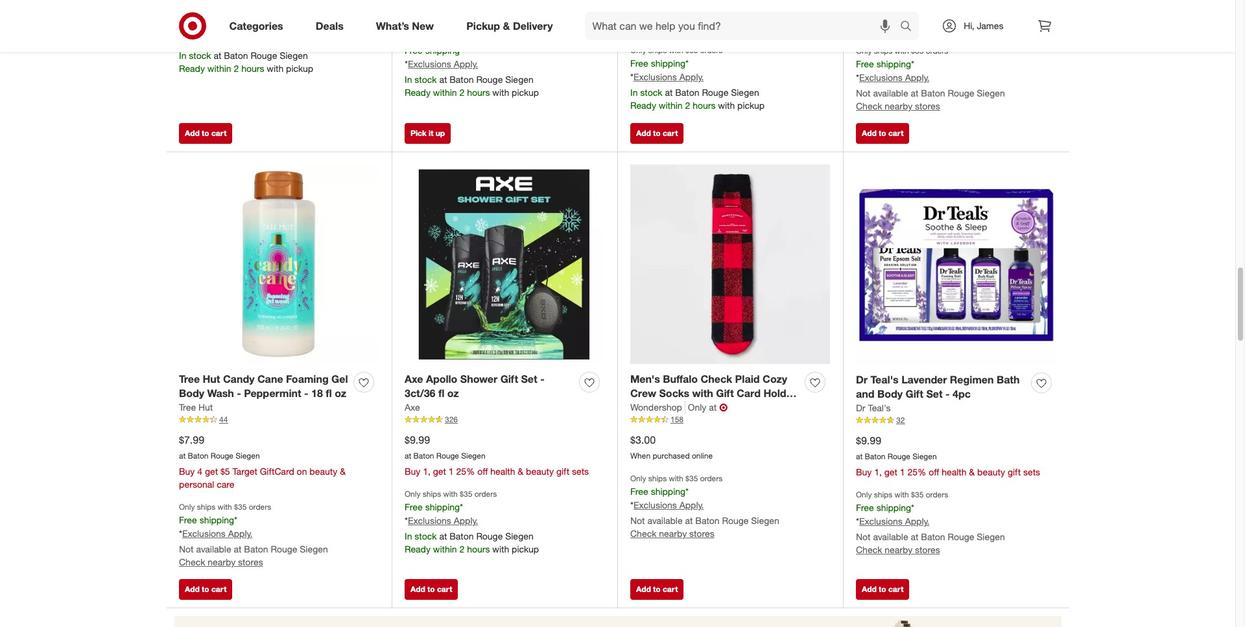 Task type: locate. For each thing, give the bounding box(es) containing it.
1 down 32
[[900, 467, 905, 478]]

axe apollo shower gift set - 3ct/36 fl oz image
[[405, 165, 605, 365], [405, 165, 605, 365]]

25% down the 326
[[456, 466, 475, 478]]

1 horizontal spatial buy
[[405, 466, 421, 478]]

advertisement region
[[166, 617, 1069, 628]]

tree inside the tree hut candy cane foaming gel body wash - peppermint - 18 fl oz
[[179, 373, 200, 386]]

bath
[[997, 373, 1020, 386]]

0 horizontal spatial body
[[179, 388, 204, 401]]

in inside free shipping * * exclusions apply. in stock at  baton rouge siegen ready within 2 hours with pickup
[[179, 50, 186, 61]]

1 vertical spatial tree
[[179, 402, 196, 413]]

0 horizontal spatial oz
[[335, 388, 346, 401]]

to
[[202, 128, 209, 138], [653, 128, 661, 138], [879, 128, 887, 138], [202, 585, 209, 595], [428, 585, 435, 595], [653, 585, 661, 595], [879, 585, 887, 595]]

beauty for axe apollo shower gift set - 3ct/36 fl oz
[[526, 466, 554, 478]]

0 horizontal spatial beauty
[[310, 466, 338, 478]]

gift inside men's buffalo check plaid cozy crew socks with gift card holder - wondershop™ red/black 6-12
[[716, 388, 734, 401]]

1 horizontal spatial gift
[[716, 388, 734, 401]]

new
[[412, 19, 434, 32]]

1 horizontal spatial 1
[[900, 467, 905, 478]]

only ships with $35 orders free shipping * * exclusions apply. in stock at  baton rouge siegen ready within 2 hours with pickup for add to cart
[[631, 46, 765, 111]]

0 vertical spatial axe
[[405, 373, 423, 386]]

health down '32' link
[[942, 467, 967, 478]]

$9.99 for body
[[856, 435, 882, 448]]

1 horizontal spatial $9.99 at baton rouge siegen buy 1, get 1 25% off health & beauty gift sets
[[856, 435, 1041, 478]]

$9.99 at baton rouge siegen buy 1, get 1 25% off health & beauty gift sets down '32' link
[[856, 435, 1041, 478]]

buy
[[179, 466, 195, 478], [405, 466, 421, 478], [856, 467, 872, 478]]

2 horizontal spatial get
[[885, 467, 898, 478]]

hours
[[241, 63, 264, 74], [467, 87, 490, 98], [693, 100, 716, 111], [467, 544, 490, 555]]

*
[[234, 21, 237, 32], [179, 34, 182, 45], [460, 45, 463, 56], [686, 58, 689, 69], [405, 58, 408, 70], [911, 59, 915, 70], [631, 71, 634, 82], [856, 72, 859, 83], [686, 487, 689, 498], [631, 500, 634, 511], [460, 502, 463, 513], [911, 503, 915, 514], [234, 515, 237, 526], [405, 516, 408, 527], [856, 516, 859, 527], [179, 529, 182, 540]]

at inside at baton rouge siegen save 20% on seasonal candy & snacks
[[856, 8, 863, 18]]

seasonal down at baton rouge siegen
[[700, 22, 737, 33]]

check inside men's buffalo check plaid cozy crew socks with gift card holder - wondershop™ red/black 6-12
[[701, 373, 733, 386]]

dr teal's lavender regimen bath and body gift set - 4pc
[[856, 373, 1020, 401]]

1 horizontal spatial fl
[[438, 388, 445, 401]]

2 tree from the top
[[179, 402, 196, 413]]

off down '32' link
[[929, 467, 940, 478]]

buy down axe link
[[405, 466, 421, 478]]

teal's inside 'link'
[[868, 403, 891, 414]]

$9.99 down axe link
[[405, 434, 430, 447]]

0 horizontal spatial gift
[[557, 466, 570, 478]]

axe for axe
[[405, 402, 420, 413]]

2 fl from the left
[[438, 388, 445, 401]]

1 vertical spatial hut
[[199, 402, 213, 413]]

available for dr teal's lavender regimen bath and body gift set - 4pc
[[873, 532, 909, 543]]

$35
[[460, 33, 473, 42], [686, 46, 698, 55], [912, 46, 924, 56], [686, 474, 698, 484], [460, 490, 473, 500], [912, 490, 924, 500], [234, 503, 247, 513]]

1 horizontal spatial candy
[[966, 23, 990, 34]]

1
[[449, 466, 454, 478], [900, 467, 905, 478]]

hut
[[203, 373, 220, 386], [199, 402, 213, 413]]

hut for tree hut candy cane foaming gel body wash - peppermint - 18 fl oz
[[203, 373, 220, 386]]

tree hut candy cane foaming gel body wash - peppermint - 18 fl oz image
[[179, 165, 379, 365], [179, 165, 379, 365]]

0 horizontal spatial snacks
[[775, 22, 804, 33]]

gift up ¬
[[716, 388, 734, 401]]

2 dr from the top
[[856, 403, 866, 414]]

hut inside the tree hut candy cane foaming gel body wash - peppermint - 18 fl oz
[[203, 373, 220, 386]]

baton inside at baton rouge siegen save 20% on seasonal candy & snacks
[[865, 8, 886, 18]]

dr inside 'link'
[[856, 403, 866, 414]]

1 horizontal spatial off
[[929, 467, 940, 478]]

off down 326 link
[[478, 466, 488, 478]]

44 link
[[179, 415, 379, 426]]

- inside dr teal's lavender regimen bath and body gift set - 4pc
[[946, 388, 950, 401]]

0 horizontal spatial get
[[205, 466, 218, 478]]

in
[[179, 50, 186, 61], [405, 74, 412, 85], [631, 87, 638, 98], [405, 531, 412, 542]]

baton
[[639, 7, 660, 17], [865, 8, 886, 18], [224, 50, 248, 61], [450, 74, 474, 85], [675, 87, 700, 98], [921, 88, 946, 99], [188, 452, 209, 461], [414, 452, 434, 461], [865, 452, 886, 462], [696, 516, 720, 527], [450, 531, 474, 542], [921, 532, 946, 543], [244, 544, 268, 555]]

peppermint
[[244, 388, 301, 401]]

at inside "$7.99 at baton rouge siegen buy 4 get $5 target giftcard on beauty & personal care"
[[179, 452, 186, 461]]

body inside dr teal's lavender regimen bath and body gift set - 4pc
[[878, 388, 903, 401]]

check for men's buffalo check plaid cozy crew socks with gift card holder - wondershop™ red/black 6-12
[[631, 529, 657, 540]]

stores for men's buffalo check plaid cozy crew socks with gift card holder - wondershop™ red/black 6-12
[[690, 529, 715, 540]]

25% for oz
[[456, 466, 475, 478]]

0 vertical spatial teal's
[[871, 373, 899, 386]]

check nearby stores button
[[856, 100, 940, 113], [631, 528, 715, 541], [856, 544, 940, 557], [179, 557, 263, 570]]

rouge inside "$7.99 at baton rouge siegen buy 4 get $5 target giftcard on beauty & personal care"
[[211, 452, 233, 461]]

buy left 4 on the bottom left
[[179, 466, 195, 478]]

18
[[311, 388, 323, 401]]

32 link
[[856, 415, 1057, 427]]

at inside free shipping * * exclusions apply. in stock at  baton rouge siegen ready within 2 hours with pickup
[[214, 50, 221, 61]]

hut for tree hut
[[199, 402, 213, 413]]

only ships with $35 orders free shipping * * exclusions apply. not available at baton rouge siegen check nearby stores
[[856, 46, 1005, 112], [631, 474, 780, 540], [856, 490, 1005, 556], [179, 503, 328, 568]]

tree for tree hut
[[179, 402, 196, 413]]

0 vertical spatial dr
[[856, 373, 868, 386]]

apollo
[[426, 373, 458, 386]]

oz inside the tree hut candy cane foaming gel body wash - peppermint - 18 fl oz
[[335, 388, 346, 401]]

pickup
[[467, 19, 500, 32]]

0 horizontal spatial health
[[491, 466, 515, 478]]

0 vertical spatial set
[[521, 373, 538, 386]]

dr up and
[[856, 373, 868, 386]]

25% for set
[[908, 467, 927, 478]]

beauty down '32' link
[[978, 467, 1006, 478]]

giftcard
[[260, 466, 294, 478]]

dr down and
[[856, 403, 866, 414]]

tree up tree hut
[[179, 373, 200, 386]]

not for tree hut candy cane foaming gel body wash - peppermint - 18 fl oz
[[179, 544, 194, 555]]

fl down apollo
[[438, 388, 445, 401]]

axe apollo shower gift set - 3ct/36 fl oz link
[[405, 372, 574, 402]]

0 horizontal spatial $9.99
[[405, 434, 430, 447]]

4pc
[[953, 388, 971, 401]]

1 axe from the top
[[405, 373, 423, 386]]

$9.99 at baton rouge siegen buy 1, get 1 25% off health & beauty gift sets
[[405, 434, 589, 478], [856, 435, 1041, 478]]

dr inside dr teal's lavender regimen bath and body gift set - 4pc
[[856, 373, 868, 386]]

$9.99 at baton rouge siegen buy 1, get 1 25% off health & beauty gift sets down 326 link
[[405, 434, 589, 478]]

add to cart button
[[179, 123, 232, 144], [631, 123, 684, 144], [856, 123, 910, 144], [179, 580, 232, 600], [405, 580, 458, 600], [631, 580, 684, 600], [856, 580, 910, 600]]

$9.99
[[405, 434, 430, 447], [856, 435, 882, 448]]

only ships with $35 orders free shipping * * exclusions apply. in stock at  baton rouge siegen ready within 2 hours with pickup
[[405, 33, 539, 98], [631, 46, 765, 111], [405, 490, 539, 555]]

set
[[521, 373, 538, 386], [927, 388, 943, 401]]

1 vertical spatial axe
[[405, 402, 420, 413]]

1 horizontal spatial sets
[[1024, 467, 1041, 478]]

gift for dr teal's lavender regimen bath and body gift set - 4pc
[[1008, 467, 1021, 478]]

beauty
[[310, 466, 338, 478], [526, 466, 554, 478], [978, 467, 1006, 478]]

dr for dr teal's lavender regimen bath and body gift set - 4pc
[[856, 373, 868, 386]]

& inside at baton rouge siegen save 20% on seasonal candy & snacks
[[993, 23, 999, 34]]

at
[[631, 7, 637, 17], [856, 8, 863, 18], [214, 50, 221, 61], [439, 74, 447, 85], [665, 87, 673, 98], [911, 88, 919, 99], [709, 402, 717, 413], [179, 452, 186, 461], [405, 452, 411, 461], [856, 452, 863, 462], [685, 516, 693, 527], [439, 531, 447, 542], [911, 532, 919, 543], [234, 544, 242, 555]]

dr teal's lavender regimen bath and body gift set - 4pc image
[[856, 165, 1057, 365], [856, 165, 1057, 365]]

1 vertical spatial dr
[[856, 403, 866, 414]]

1 horizontal spatial beauty
[[526, 466, 554, 478]]

1 horizontal spatial on
[[687, 22, 697, 33]]

1 horizontal spatial snacks
[[1001, 23, 1030, 34]]

health down 326 link
[[491, 466, 515, 478]]

body up dr teal's
[[878, 388, 903, 401]]

teal's inside dr teal's lavender regimen bath and body gift set - 4pc
[[871, 373, 899, 386]]

12
[[773, 402, 784, 415]]

men's buffalo check plaid cozy crew socks with gift card holder - wondershop™ red/black 6-12 image
[[631, 165, 830, 365], [631, 165, 830, 365]]

on left hi,
[[913, 23, 923, 34]]

add to cart
[[185, 128, 227, 138], [636, 128, 678, 138], [862, 128, 904, 138], [185, 585, 227, 595], [411, 585, 452, 595], [636, 585, 678, 595], [862, 585, 904, 595]]

1 dr from the top
[[856, 373, 868, 386]]

1 horizontal spatial oz
[[447, 388, 459, 401]]

men's
[[631, 373, 660, 386]]

check for dr teal's lavender regimen bath and body gift set - 4pc
[[856, 545, 883, 556]]

shipping inside free shipping * * exclusions apply. in stock at  baton rouge siegen ready within 2 hours with pickup
[[200, 21, 234, 32]]

gift inside dr teal's lavender regimen bath and body gift set - 4pc
[[906, 388, 924, 401]]

0 vertical spatial hut
[[203, 373, 220, 386]]

stock inside free shipping * * exclusions apply. in stock at  baton rouge siegen ready within 2 hours with pickup
[[189, 50, 211, 61]]

- down "candy"
[[237, 388, 241, 401]]

free
[[179, 21, 197, 32], [405, 45, 423, 56], [631, 58, 649, 69], [856, 59, 874, 70], [631, 487, 649, 498], [405, 502, 423, 513], [856, 503, 874, 514], [179, 515, 197, 526]]

1,
[[423, 466, 431, 478], [875, 467, 882, 478]]

beauty inside "$7.99 at baton rouge siegen buy 4 get $5 target giftcard on beauty & personal care"
[[310, 466, 338, 478]]

buy down dr teal's 'link'
[[856, 467, 872, 478]]

2 oz from the left
[[447, 388, 459, 401]]

1 horizontal spatial 1,
[[875, 467, 882, 478]]

on down at baton rouge siegen
[[687, 22, 697, 33]]

wondershop link
[[631, 402, 686, 415]]

with
[[443, 33, 458, 42], [669, 46, 684, 55], [895, 46, 909, 56], [267, 63, 284, 74], [493, 87, 509, 98], [718, 100, 735, 111], [693, 388, 713, 401], [669, 474, 684, 484], [443, 490, 458, 500], [895, 490, 909, 500], [218, 503, 232, 513], [493, 544, 509, 555]]

apply.
[[228, 34, 253, 45], [454, 58, 478, 70], [680, 71, 704, 82], [905, 72, 930, 83], [680, 500, 704, 511], [454, 516, 478, 527], [905, 516, 930, 527], [228, 529, 253, 540]]

shower
[[460, 373, 498, 386]]

get inside "$7.99 at baton rouge siegen buy 4 get $5 target giftcard on beauty & personal care"
[[205, 466, 218, 478]]

cart
[[211, 128, 227, 138], [663, 128, 678, 138], [889, 128, 904, 138], [211, 585, 227, 595], [437, 585, 452, 595], [663, 585, 678, 595], [889, 585, 904, 595]]

sets for dr teal's lavender regimen bath and body gift set - 4pc
[[1024, 467, 1041, 478]]

siegen
[[687, 7, 711, 17], [913, 8, 937, 18], [280, 50, 308, 61], [505, 74, 534, 85], [731, 87, 760, 98], [977, 88, 1005, 99], [236, 452, 260, 461], [461, 452, 486, 461], [913, 452, 937, 462], [751, 516, 780, 527], [505, 531, 534, 542], [977, 532, 1005, 543], [300, 544, 328, 555]]

body up tree hut
[[179, 388, 204, 401]]

baton inside "$7.99 at baton rouge siegen buy 4 get $5 target giftcard on beauty & personal care"
[[188, 452, 209, 461]]

1 horizontal spatial 20%
[[892, 23, 910, 34]]

hut up wash
[[203, 373, 220, 386]]

1 horizontal spatial set
[[927, 388, 943, 401]]

0 vertical spatial tree
[[179, 373, 200, 386]]

set inside 'axe apollo shower gift set - 3ct/36 fl oz'
[[521, 373, 538, 386]]

1 for fl
[[449, 466, 454, 478]]

gift
[[501, 373, 518, 386], [716, 388, 734, 401], [906, 388, 924, 401]]

add
[[185, 128, 200, 138], [636, 128, 651, 138], [862, 128, 877, 138], [185, 585, 200, 595], [411, 585, 425, 595], [636, 585, 651, 595], [862, 585, 877, 595]]

not for dr teal's lavender regimen bath and body gift set - 4pc
[[856, 532, 871, 543]]

with inside men's buffalo check plaid cozy crew socks with gift card holder - wondershop™ red/black 6-12
[[693, 388, 713, 401]]

candy
[[740, 22, 765, 33], [966, 23, 990, 34]]

teal's for dr teal's
[[868, 403, 891, 414]]

0 horizontal spatial 1,
[[423, 466, 431, 478]]

1 horizontal spatial 25%
[[908, 467, 927, 478]]

hut down wash
[[199, 402, 213, 413]]

1 fl from the left
[[326, 388, 332, 401]]

seasonal left hi,
[[926, 23, 963, 34]]

card
[[737, 388, 761, 401]]

oz down apollo
[[447, 388, 459, 401]]

axe link
[[405, 402, 420, 415]]

1 horizontal spatial body
[[878, 388, 903, 401]]

on right giftcard on the bottom left
[[297, 466, 307, 478]]

0 horizontal spatial off
[[478, 466, 488, 478]]

teal's
[[871, 373, 899, 386], [868, 403, 891, 414]]

save inside at baton rouge siegen save 20% on seasonal candy & snacks
[[869, 23, 889, 34]]

axe
[[405, 373, 423, 386], [405, 402, 420, 413]]

fl
[[326, 388, 332, 401], [438, 388, 445, 401]]

not
[[856, 88, 871, 99], [631, 516, 645, 527], [856, 532, 871, 543], [179, 544, 194, 555]]

0 horizontal spatial buy
[[179, 466, 195, 478]]

fl right 18 at the bottom left of page
[[326, 388, 332, 401]]

25%
[[456, 466, 475, 478], [908, 467, 927, 478]]

2 horizontal spatial beauty
[[978, 467, 1006, 478]]

snacks
[[775, 22, 804, 33], [1001, 23, 1030, 34]]

snacks inside at baton rouge siegen save 20% on seasonal candy & snacks
[[1001, 23, 1030, 34]]

save left search button at the top of the page
[[869, 23, 889, 34]]

ships
[[423, 33, 441, 42], [649, 46, 667, 55], [874, 46, 893, 56], [649, 474, 667, 484], [423, 490, 441, 500], [874, 490, 893, 500], [197, 503, 216, 513]]

1 vertical spatial teal's
[[868, 403, 891, 414]]

get down the 326
[[433, 466, 446, 478]]

set up 326 link
[[521, 373, 538, 386]]

teal's for dr teal's lavender regimen bath and body gift set - 4pc
[[871, 373, 899, 386]]

nearby
[[885, 101, 913, 112], [659, 529, 687, 540], [885, 545, 913, 556], [208, 557, 236, 568]]

health for set
[[942, 467, 967, 478]]

nearby for men's buffalo check plaid cozy crew socks with gift card holder - wondershop™ red/black 6-12
[[659, 529, 687, 540]]

44
[[219, 415, 228, 425]]

0 horizontal spatial 1
[[449, 466, 454, 478]]

at inside wondershop only at ¬
[[709, 402, 717, 413]]

with inside free shipping * * exclusions apply. in stock at  baton rouge siegen ready within 2 hours with pickup
[[267, 63, 284, 74]]

off for set
[[929, 467, 940, 478]]

beauty right giftcard on the bottom left
[[310, 466, 338, 478]]

-
[[540, 373, 545, 386], [237, 388, 241, 401], [304, 388, 309, 401], [946, 388, 950, 401], [631, 402, 635, 415]]

0 horizontal spatial seasonal
[[700, 22, 737, 33]]

gift inside 'axe apollo shower gift set - 3ct/36 fl oz'
[[501, 373, 518, 386]]

& inside "$7.99 at baton rouge siegen buy 4 get $5 target giftcard on beauty & personal care"
[[340, 466, 346, 478]]

teal's up and
[[871, 373, 899, 386]]

buy inside "$7.99 at baton rouge siegen buy 4 get $5 target giftcard on beauty & personal care"
[[179, 466, 195, 478]]

categories
[[229, 19, 283, 32]]

1 down the 326
[[449, 466, 454, 478]]

save down at baton rouge siegen
[[644, 22, 663, 33]]

get down 32
[[885, 467, 898, 478]]

check
[[856, 101, 883, 112], [701, 373, 733, 386], [631, 529, 657, 540], [856, 545, 883, 556], [179, 557, 205, 568]]

siegen inside free shipping * * exclusions apply. in stock at  baton rouge siegen ready within 2 hours with pickup
[[280, 50, 308, 61]]

teal's down and
[[868, 403, 891, 414]]

body for hut
[[179, 388, 204, 401]]

1 oz from the left
[[335, 388, 346, 401]]

wash
[[207, 388, 234, 401]]

0 horizontal spatial set
[[521, 373, 538, 386]]

get for gift
[[885, 467, 898, 478]]

gift down lavender
[[906, 388, 924, 401]]

0 horizontal spatial candy
[[740, 22, 765, 33]]

$9.99 down dr teal's 'link'
[[856, 435, 882, 448]]

0 horizontal spatial 25%
[[456, 466, 475, 478]]

hi, james
[[964, 20, 1004, 31]]

rouge inside at baton rouge siegen save 20% on seasonal candy & snacks
[[888, 8, 911, 18]]

&
[[503, 19, 510, 32], [767, 22, 773, 33], [993, 23, 999, 34], [340, 466, 346, 478], [518, 466, 524, 478], [969, 467, 975, 478]]

on inside "$7.99 at baton rouge siegen buy 4 get $5 target giftcard on beauty & personal care"
[[297, 466, 307, 478]]

beauty down 326 link
[[526, 466, 554, 478]]

2 horizontal spatial on
[[913, 23, 923, 34]]

oz down 'gel'
[[335, 388, 346, 401]]

dr
[[856, 373, 868, 386], [856, 403, 866, 414]]

foaming
[[286, 373, 329, 386]]

2 horizontal spatial gift
[[906, 388, 924, 401]]

20% inside at baton rouge siegen save 20% on seasonal candy & snacks
[[892, 23, 910, 34]]

tree
[[179, 373, 200, 386], [179, 402, 196, 413]]

gift
[[557, 466, 570, 478], [1008, 467, 1021, 478]]

0 horizontal spatial gift
[[501, 373, 518, 386]]

shipping
[[200, 21, 234, 32], [425, 45, 460, 56], [651, 58, 686, 69], [877, 59, 911, 70], [651, 487, 686, 498], [425, 502, 460, 513], [877, 503, 911, 514], [200, 515, 234, 526]]

1 horizontal spatial gift
[[1008, 467, 1021, 478]]

1 for gift
[[900, 467, 905, 478]]

axe inside 'axe apollo shower gift set - 3ct/36 fl oz'
[[405, 373, 423, 386]]

0 horizontal spatial sets
[[572, 466, 589, 478]]

1 horizontal spatial health
[[942, 467, 967, 478]]

within
[[207, 63, 231, 74], [433, 87, 457, 98], [659, 100, 683, 111], [433, 544, 457, 555]]

it
[[429, 128, 434, 138]]

oz inside 'axe apollo shower gift set - 3ct/36 fl oz'
[[447, 388, 459, 401]]

0 horizontal spatial fl
[[326, 388, 332, 401]]

What can we help you find? suggestions appear below search field
[[585, 12, 904, 40]]

within inside free shipping * * exclusions apply. in stock at  baton rouge siegen ready within 2 hours with pickup
[[207, 63, 231, 74]]

- down crew
[[631, 402, 635, 415]]

sets
[[572, 466, 589, 478], [1024, 467, 1041, 478]]

only ships with $35 orders free shipping * * exclusions apply. in stock at  baton rouge siegen ready within 2 hours with pickup for pick it up
[[405, 33, 539, 98]]

0 horizontal spatial $9.99 at baton rouge siegen buy 1, get 1 25% off health & beauty gift sets
[[405, 434, 589, 478]]

1 horizontal spatial get
[[433, 466, 446, 478]]

tree up $7.99
[[179, 402, 196, 413]]

1 vertical spatial set
[[927, 388, 943, 401]]

body inside the tree hut candy cane foaming gel body wash - peppermint - 18 fl oz
[[179, 388, 204, 401]]

1 horizontal spatial seasonal
[[926, 23, 963, 34]]

$9.99 at baton rouge siegen buy 1, get 1 25% off health & beauty gift sets for oz
[[405, 434, 589, 478]]

men's buffalo check plaid cozy crew socks with gift card holder - wondershop™ red/black 6-12 link
[[631, 372, 800, 415]]

set down lavender
[[927, 388, 943, 401]]

- left 4pc
[[946, 388, 950, 401]]

axe up 3ct/36
[[405, 373, 423, 386]]

axe down 3ct/36
[[405, 402, 420, 413]]

available for men's buffalo check plaid cozy crew socks with gift card holder - wondershop™ red/black 6-12
[[648, 516, 683, 527]]

2 axe from the top
[[405, 402, 420, 413]]

ready
[[179, 63, 205, 74], [405, 87, 431, 98], [631, 100, 656, 111], [405, 544, 431, 555]]

gift right shower
[[501, 373, 518, 386]]

0 horizontal spatial on
[[297, 466, 307, 478]]

2 horizontal spatial buy
[[856, 467, 872, 478]]

25% down '32' link
[[908, 467, 927, 478]]

- up 326 link
[[540, 373, 545, 386]]

men's buffalo check plaid cozy crew socks with gift card holder - wondershop™ red/black 6-12
[[631, 373, 797, 415]]

nearby for dr teal's lavender regimen bath and body gift set - 4pc
[[885, 545, 913, 556]]

check for tree hut candy cane foaming gel body wash - peppermint - 18 fl oz
[[179, 557, 205, 568]]

not for men's buffalo check plaid cozy crew socks with gift card holder - wondershop™ red/black 6-12
[[631, 516, 645, 527]]

holder
[[764, 388, 797, 401]]

target
[[233, 466, 257, 478]]

1 horizontal spatial $9.99
[[856, 435, 882, 448]]

orders
[[475, 33, 497, 42], [700, 46, 723, 55], [926, 46, 949, 56], [700, 474, 723, 484], [475, 490, 497, 500], [926, 490, 949, 500], [249, 503, 271, 513]]

hours inside free shipping * * exclusions apply. in stock at  baton rouge siegen ready within 2 hours with pickup
[[241, 63, 264, 74]]

health for oz
[[491, 466, 515, 478]]

1 horizontal spatial save
[[869, 23, 889, 34]]

get right 4 on the bottom left
[[205, 466, 218, 478]]

1 tree from the top
[[179, 373, 200, 386]]

beauty for dr teal's lavender regimen bath and body gift set - 4pc
[[978, 467, 1006, 478]]



Task type: describe. For each thing, give the bounding box(es) containing it.
candy inside at baton rouge siegen save 20% on seasonal candy & snacks
[[966, 23, 990, 34]]

buy for tree hut candy cane foaming gel body wash - peppermint - 18 fl oz
[[179, 466, 195, 478]]

gel
[[332, 373, 348, 386]]

158 link
[[631, 415, 830, 426]]

crew
[[631, 388, 657, 401]]

deals link
[[305, 12, 360, 40]]

158
[[671, 415, 684, 425]]

only ships with $35 orders free shipping * * exclusions apply. not available at baton rouge siegen check nearby stores for tree hut candy cane foaming gel body wash - peppermint - 18 fl oz
[[179, 503, 328, 568]]

6-
[[763, 402, 773, 415]]

dr teal's
[[856, 403, 891, 414]]

$7.99
[[179, 434, 204, 447]]

tree for tree hut candy cane foaming gel body wash - peppermint - 18 fl oz
[[179, 373, 200, 386]]

on inside at baton rouge siegen save 20% on seasonal candy & snacks
[[913, 23, 923, 34]]

gift for axe apollo shower gift set - 3ct/36 fl oz
[[557, 466, 570, 478]]

socks
[[659, 388, 690, 401]]

james
[[977, 20, 1004, 31]]

dr for dr teal's
[[856, 403, 866, 414]]

¬
[[720, 402, 728, 415]]

stores for tree hut candy cane foaming gel body wash - peppermint - 18 fl oz
[[238, 557, 263, 568]]

wondershop only at ¬
[[631, 402, 728, 415]]

deals
[[316, 19, 344, 32]]

delivery
[[513, 19, 553, 32]]

wondershop™
[[638, 402, 706, 415]]

0 horizontal spatial save
[[644, 22, 663, 33]]

red/black
[[708, 402, 760, 415]]

buy for axe apollo shower gift set - 3ct/36 fl oz
[[405, 466, 421, 478]]

available for tree hut candy cane foaming gel body wash - peppermint - 18 fl oz
[[196, 544, 231, 555]]

pickup & delivery link
[[455, 12, 569, 40]]

$9.99 at baton rouge siegen buy 1, get 1 25% off health & beauty gift sets for set
[[856, 435, 1041, 478]]

- inside men's buffalo check plaid cozy crew socks with gift card holder - wondershop™ red/black 6-12
[[631, 402, 635, 415]]

1, for 3ct/36
[[423, 466, 431, 478]]

set inside dr teal's lavender regimen bath and body gift set - 4pc
[[927, 388, 943, 401]]

nearby for tree hut candy cane foaming gel body wash - peppermint - 18 fl oz
[[208, 557, 236, 568]]

sets for axe apollo shower gift set - 3ct/36 fl oz
[[572, 466, 589, 478]]

pick
[[411, 128, 427, 138]]

tree hut link
[[179, 402, 213, 415]]

1, for body
[[875, 467, 882, 478]]

2 inside free shipping * * exclusions apply. in stock at  baton rouge siegen ready within 2 hours with pickup
[[234, 63, 239, 74]]

tree hut
[[179, 402, 213, 413]]

axe apollo shower gift set - 3ct/36 fl oz
[[405, 373, 545, 401]]

online
[[692, 452, 713, 461]]

check nearby stores button for dr teal's lavender regimen bath and body gift set - 4pc
[[856, 544, 940, 557]]

plaid
[[735, 373, 760, 386]]

$5
[[221, 466, 230, 478]]

cozy
[[763, 373, 788, 386]]

wondershop
[[631, 402, 682, 413]]

0 horizontal spatial 20%
[[666, 22, 685, 33]]

regimen
[[950, 373, 994, 386]]

$9.99 for 3ct/36
[[405, 434, 430, 447]]

tree hut candy cane foaming gel body wash - peppermint - 18 fl oz link
[[179, 372, 348, 402]]

dr teal's lavender regimen bath and body gift set - 4pc link
[[856, 373, 1026, 402]]

$3.00
[[631, 434, 656, 447]]

fl inside 'axe apollo shower gift set - 3ct/36 fl oz'
[[438, 388, 445, 401]]

care
[[217, 479, 235, 490]]

at baton rouge siegen save 20% on seasonal candy & snacks
[[856, 8, 1030, 34]]

rouge inside free shipping * * exclusions apply. in stock at  baton rouge siegen ready within 2 hours with pickup
[[251, 50, 277, 61]]

pickup & delivery
[[467, 19, 553, 32]]

tree hut candy cane foaming gel body wash - peppermint - 18 fl oz
[[179, 373, 348, 401]]

check nearby stores button for tree hut candy cane foaming gel body wash - peppermint - 18 fl oz
[[179, 557, 263, 570]]

apply. inside free shipping * * exclusions apply. in stock at  baton rouge siegen ready within 2 hours with pickup
[[228, 34, 253, 45]]

and
[[856, 388, 875, 401]]

326 link
[[405, 415, 605, 426]]

$3.00 when purchased online
[[631, 434, 713, 461]]

only ships with $35 orders free shipping * * exclusions apply. not available at baton rouge siegen check nearby stores for men's buffalo check plaid cozy crew socks with gift card holder - wondershop™ red/black 6-12
[[631, 474, 780, 540]]

buy for dr teal's lavender regimen bath and body gift set - 4pc
[[856, 467, 872, 478]]

get for fl
[[433, 466, 446, 478]]

categories link
[[218, 12, 300, 40]]

candy
[[223, 373, 255, 386]]

ready inside free shipping * * exclusions apply. in stock at  baton rouge siegen ready within 2 hours with pickup
[[179, 63, 205, 74]]

free shipping * * exclusions apply. in stock at  baton rouge siegen ready within 2 hours with pickup
[[179, 21, 313, 74]]

exclusions inside free shipping * * exclusions apply. in stock at  baton rouge siegen ready within 2 hours with pickup
[[182, 34, 226, 45]]

- left 18 at the bottom left of page
[[304, 388, 309, 401]]

siegen inside "$7.99 at baton rouge siegen buy 4 get $5 target giftcard on beauty & personal care"
[[236, 452, 260, 461]]

search button
[[895, 12, 926, 43]]

dr teal's link
[[856, 402, 891, 415]]

only ships with $35 orders free shipping * * exclusions apply. not available at baton rouge siegen check nearby stores for dr teal's lavender regimen bath and body gift set - 4pc
[[856, 490, 1005, 556]]

baton inside free shipping * * exclusions apply. in stock at  baton rouge siegen ready within 2 hours with pickup
[[224, 50, 248, 61]]

siegen inside at baton rouge siegen save 20% on seasonal candy & snacks
[[913, 8, 937, 18]]

free inside free shipping * * exclusions apply. in stock at  baton rouge siegen ready within 2 hours with pickup
[[179, 21, 197, 32]]

body for teal's
[[878, 388, 903, 401]]

buffalo
[[663, 373, 698, 386]]

personal
[[179, 479, 214, 490]]

hi,
[[964, 20, 975, 31]]

cane
[[257, 373, 283, 386]]

what's new link
[[365, 12, 450, 40]]

- inside 'axe apollo shower gift set - 3ct/36 fl oz'
[[540, 373, 545, 386]]

4
[[197, 466, 202, 478]]

only inside wondershop only at ¬
[[688, 402, 707, 413]]

pick it up
[[411, 128, 445, 138]]

check nearby stores button for men's buffalo check plaid cozy crew socks with gift card holder - wondershop™ red/black 6-12
[[631, 528, 715, 541]]

pickup inside free shipping * * exclusions apply. in stock at  baton rouge siegen ready within 2 hours with pickup
[[286, 63, 313, 74]]

save 20% on seasonal candy & snacks
[[644, 22, 804, 33]]

$7.99 at baton rouge siegen buy 4 get $5 target giftcard on beauty & personal care
[[179, 434, 346, 490]]

when
[[631, 452, 651, 461]]

stores for dr teal's lavender regimen bath and body gift set - 4pc
[[915, 545, 940, 556]]

search
[[895, 20, 926, 33]]

up
[[436, 128, 445, 138]]

axe for axe apollo shower gift set - 3ct/36 fl oz
[[405, 373, 423, 386]]

get for wash
[[205, 466, 218, 478]]

purchased
[[653, 452, 690, 461]]

fl inside the tree hut candy cane foaming gel body wash - peppermint - 18 fl oz
[[326, 388, 332, 401]]

32
[[897, 416, 905, 426]]

pick it up button
[[405, 123, 451, 144]]

off for oz
[[478, 466, 488, 478]]

seasonal inside at baton rouge siegen save 20% on seasonal candy & snacks
[[926, 23, 963, 34]]

what's
[[376, 19, 409, 32]]

lavender
[[902, 373, 947, 386]]

what's new
[[376, 19, 434, 32]]

326
[[445, 415, 458, 425]]

3ct/36
[[405, 388, 436, 401]]

at baton rouge siegen
[[631, 7, 711, 17]]



Task type: vqa. For each thing, say whether or not it's contained in the screenshot.
30 2-pk. Stanley Everyday Go 10-oz. tumblers with circle
no



